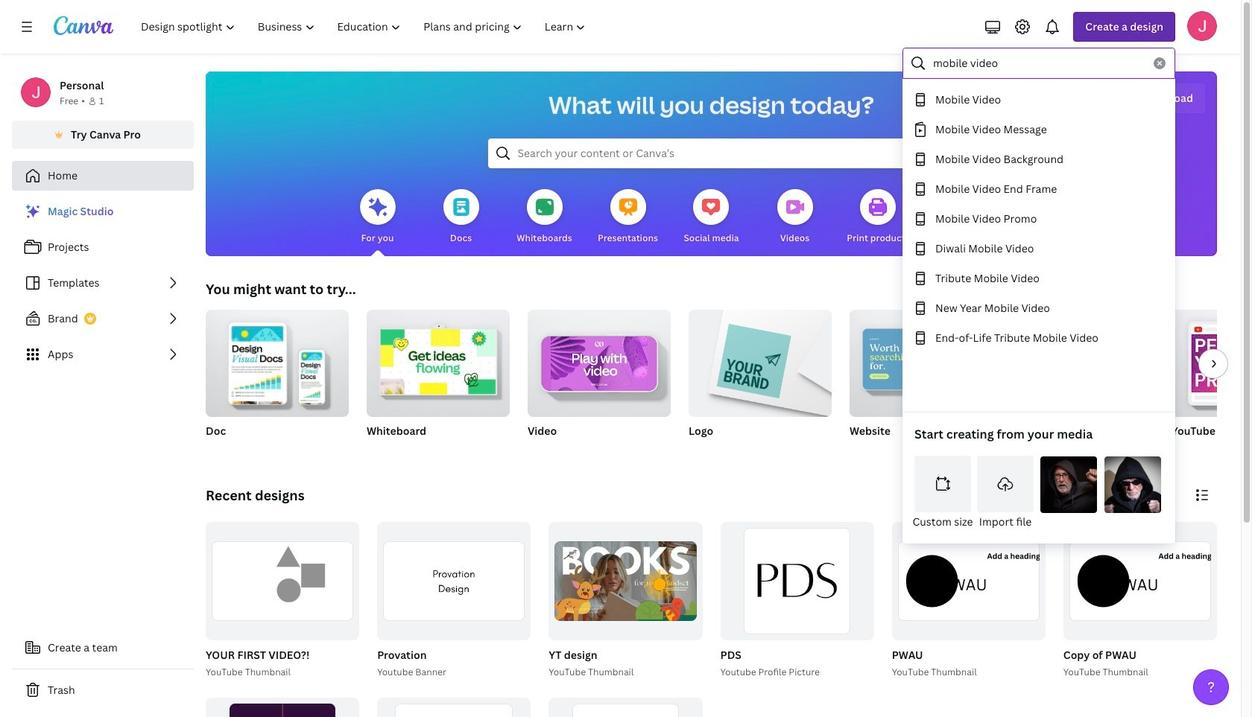 Task type: describe. For each thing, give the bounding box(es) containing it.
1 horizontal spatial search search field
[[933, 49, 1145, 78]]

james peterson image
[[1188, 11, 1217, 41]]

top level navigation element
[[131, 12, 599, 42]]



Task type: vqa. For each thing, say whether or not it's contained in the screenshot.
menu
no



Task type: locate. For each thing, give the bounding box(es) containing it.
group
[[206, 304, 349, 458], [206, 304, 349, 417], [367, 304, 510, 458], [367, 304, 510, 417], [528, 304, 671, 458], [528, 304, 671, 417], [689, 310, 832, 458], [689, 310, 832, 417], [850, 310, 993, 458], [1011, 310, 1154, 458], [1172, 310, 1252, 458], [203, 523, 359, 680], [206, 523, 359, 641], [374, 523, 531, 680], [377, 523, 531, 641], [546, 523, 703, 680], [549, 523, 703, 641], [718, 523, 874, 680], [889, 523, 1046, 680], [1061, 523, 1217, 680], [1064, 523, 1217, 641], [206, 698, 359, 718], [377, 698, 531, 718], [549, 698, 703, 718]]

list
[[12, 197, 194, 370]]

0 vertical spatial search search field
[[933, 49, 1145, 78]]

Search search field
[[933, 49, 1145, 78], [518, 139, 905, 168]]

0 horizontal spatial search search field
[[518, 139, 905, 168]]

None search field
[[488, 139, 935, 168]]

1 vertical spatial search search field
[[518, 139, 905, 168]]



